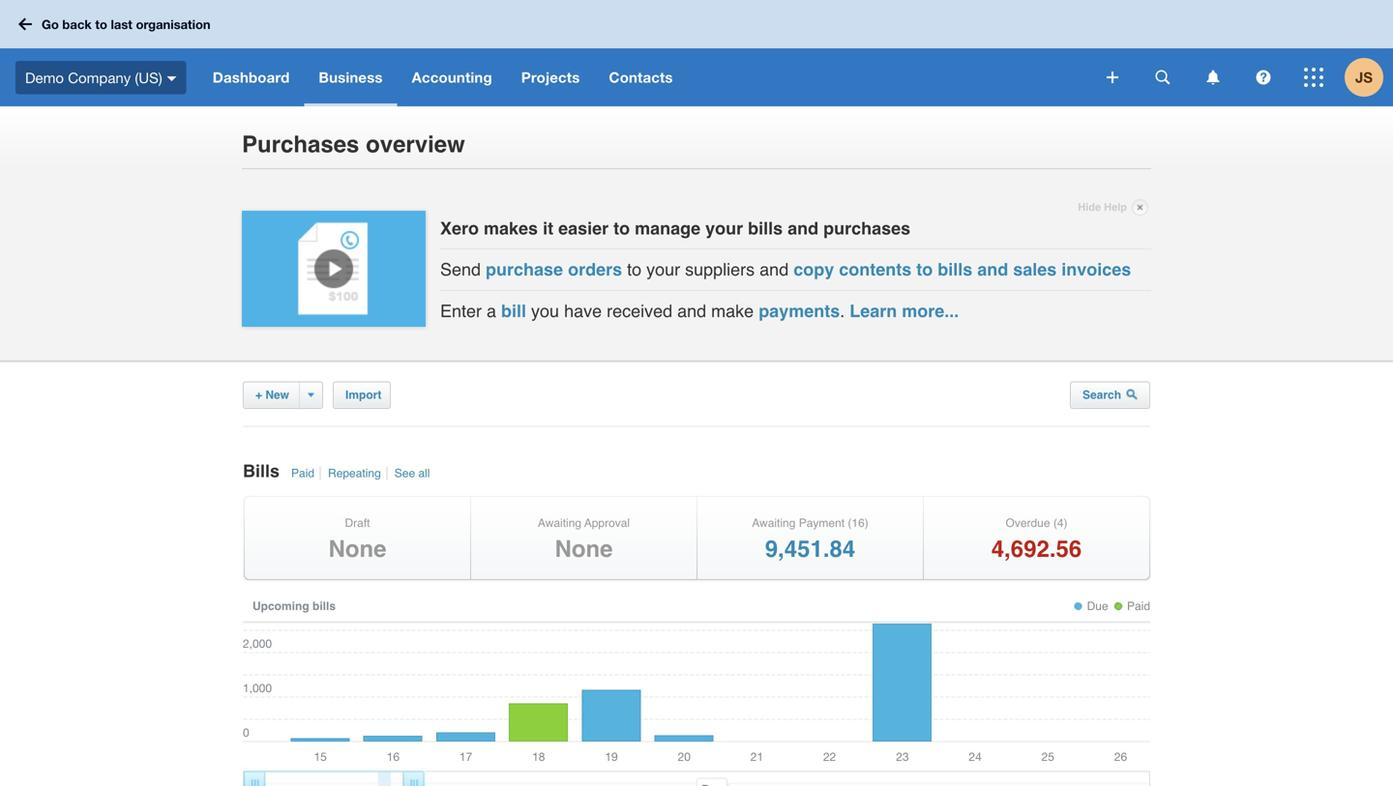 Task type: vqa. For each thing, say whether or not it's contained in the screenshot.
Demo Company (US) POPUP BUTTON
yes



Task type: locate. For each thing, give the bounding box(es) containing it.
overdue          (4) 4,692.56
[[992, 517, 1082, 563]]

suppliers
[[685, 260, 755, 280]]

bills up the send purchase orders to your suppliers and copy                 contents to bills and sales invoices
[[748, 219, 783, 239]]

0 horizontal spatial none
[[328, 536, 387, 563]]

and left copy
[[760, 260, 789, 280]]

import
[[345, 388, 382, 402]]

awaiting inside awaiting payment          (16) 9,451.84
[[752, 517, 796, 530]]

paid
[[291, 467, 314, 480], [1127, 600, 1150, 613]]

and up copy
[[788, 219, 819, 239]]

enter a bill you have received and make payments . learn more...
[[440, 301, 959, 321]]

projects button
[[507, 48, 595, 106]]

organisation
[[136, 17, 211, 32]]

it
[[543, 219, 554, 239]]

(16)
[[848, 517, 869, 530]]

awaiting for none
[[538, 517, 582, 530]]

makes
[[484, 219, 538, 239]]

1 horizontal spatial awaiting
[[752, 517, 796, 530]]

1 horizontal spatial paid
[[1127, 600, 1150, 613]]

svg image
[[18, 18, 32, 30], [1304, 68, 1324, 87], [1207, 70, 1220, 85]]

upcoming bills
[[253, 600, 336, 613]]

1 none from the left
[[328, 536, 387, 563]]

awaiting for 9,451.84
[[752, 517, 796, 530]]

1 horizontal spatial your
[[705, 219, 743, 239]]

and
[[788, 219, 819, 239], [760, 260, 789, 280], [977, 260, 1008, 280], [677, 301, 706, 321]]

awaiting
[[538, 517, 582, 530], [752, 517, 796, 530]]

to
[[95, 17, 107, 32], [614, 219, 630, 239], [627, 260, 642, 280], [917, 260, 933, 280]]

search link
[[1070, 382, 1150, 409]]

awaiting approval none
[[538, 517, 630, 563]]

awaiting payment          (16) 9,451.84
[[752, 517, 869, 563]]

your up suppliers
[[705, 219, 743, 239]]

+ new link
[[243, 382, 323, 409]]

svg image inside the go back to last organisation link
[[18, 18, 32, 30]]

company
[[68, 69, 131, 86]]

contents
[[839, 260, 912, 280]]

awaiting left "approval"
[[538, 517, 582, 530]]

go
[[42, 17, 59, 32]]

make
[[711, 301, 754, 321]]

learn
[[850, 301, 897, 321]]

9,451.84
[[765, 536, 856, 563]]

0 vertical spatial your
[[705, 219, 743, 239]]

0 horizontal spatial awaiting
[[538, 517, 582, 530]]

see all link
[[393, 467, 435, 480]]

1 vertical spatial your
[[646, 260, 680, 280]]

bills
[[748, 219, 783, 239], [938, 260, 973, 280], [313, 600, 336, 613]]

search image
[[1127, 388, 1138, 400]]

received
[[607, 301, 673, 321]]

awaiting up "9,451.84"
[[752, 517, 796, 530]]

demo
[[25, 69, 64, 86]]

2 horizontal spatial bills
[[938, 260, 973, 280]]

none down "approval"
[[555, 536, 613, 563]]

go back to last organisation
[[42, 17, 211, 32]]

awaiting inside awaiting approval none
[[538, 517, 582, 530]]

1 horizontal spatial none
[[555, 536, 613, 563]]

1 awaiting from the left
[[538, 517, 582, 530]]

0 horizontal spatial bills
[[313, 600, 336, 613]]

xero
[[440, 219, 479, 239]]

repeating link
[[326, 467, 388, 480]]

2 none from the left
[[555, 536, 613, 563]]

more...
[[902, 301, 959, 321]]

dashboard
[[213, 69, 290, 86]]

see
[[395, 467, 415, 480]]

bills
[[243, 461, 284, 481]]

svg image
[[1156, 70, 1170, 85], [1256, 70, 1271, 85], [1107, 72, 1119, 83], [167, 76, 177, 81]]

2 awaiting from the left
[[752, 517, 796, 530]]

banner containing dashboard
[[0, 0, 1393, 106]]

help
[[1104, 201, 1127, 213]]

and left the make
[[677, 301, 706, 321]]

to up the more...
[[917, 260, 933, 280]]

and left sales
[[977, 260, 1008, 280]]

dashboard link
[[198, 48, 304, 106]]

paid right due
[[1127, 600, 1150, 613]]

repeating
[[328, 467, 381, 480]]

overdue
[[1006, 517, 1050, 530]]

0 horizontal spatial svg image
[[18, 18, 32, 30]]

1 vertical spatial bills
[[938, 260, 973, 280]]

1 horizontal spatial bills
[[748, 219, 783, 239]]

2 vertical spatial bills
[[313, 600, 336, 613]]

easier
[[558, 219, 609, 239]]

bills right upcoming
[[313, 600, 336, 613]]

none down draft
[[328, 536, 387, 563]]

payments
[[759, 301, 840, 321]]

0 horizontal spatial your
[[646, 260, 680, 280]]

0 vertical spatial bills
[[748, 219, 783, 239]]

none inside awaiting approval none
[[555, 536, 613, 563]]

bill
[[501, 301, 526, 321]]

approval
[[584, 517, 630, 530]]

manage
[[635, 219, 701, 239]]

your
[[705, 219, 743, 239], [646, 260, 680, 280]]

0 horizontal spatial paid
[[291, 467, 314, 480]]

orders
[[568, 260, 622, 280]]

paid right bills
[[291, 467, 314, 480]]

none
[[328, 536, 387, 563], [555, 536, 613, 563]]

banner
[[0, 0, 1393, 106]]

bills up the more...
[[938, 260, 973, 280]]

your down manage
[[646, 260, 680, 280]]



Task type: describe. For each thing, give the bounding box(es) containing it.
sales
[[1013, 260, 1057, 280]]

new
[[265, 388, 289, 402]]

js
[[1356, 69, 1373, 86]]

copy
[[794, 260, 834, 280]]

payment
[[799, 517, 845, 530]]

you
[[531, 301, 559, 321]]

enter
[[440, 301, 482, 321]]

0 vertical spatial paid
[[291, 467, 314, 480]]

draft
[[345, 517, 370, 530]]

upcoming
[[253, 600, 309, 613]]

copy                 contents to bills and sales invoices link
[[794, 260, 1131, 280]]

purchase orders link
[[486, 260, 622, 280]]

send
[[440, 260, 481, 280]]

demo company (us)
[[25, 69, 162, 86]]

go back to last organisation link
[[12, 7, 222, 41]]

2 horizontal spatial svg image
[[1304, 68, 1324, 87]]

back
[[62, 17, 92, 32]]

bill link
[[501, 301, 526, 321]]

projects
[[521, 69, 580, 86]]

a
[[487, 301, 496, 321]]

1 vertical spatial paid
[[1127, 600, 1150, 613]]

invoices
[[1062, 260, 1131, 280]]

hide
[[1078, 201, 1101, 213]]

to right the orders
[[627, 260, 642, 280]]

svg image inside demo company (us) popup button
[[167, 76, 177, 81]]

purchases overview
[[242, 131, 465, 158]]

+ new
[[255, 388, 289, 402]]

business button
[[304, 48, 397, 106]]

accounting button
[[397, 48, 507, 106]]

learn more... link
[[850, 301, 959, 321]]

js button
[[1345, 48, 1393, 106]]

(us)
[[135, 69, 162, 86]]

last
[[111, 17, 132, 32]]

import link
[[333, 382, 391, 409]]

+
[[255, 388, 262, 402]]

search
[[1083, 388, 1125, 402]]

(4)
[[1054, 517, 1068, 530]]

purchase
[[486, 260, 563, 280]]

to left last
[[95, 17, 107, 32]]

to right easier
[[614, 219, 630, 239]]

1 horizontal spatial svg image
[[1207, 70, 1220, 85]]

hide help
[[1078, 201, 1127, 213]]

purchases
[[242, 131, 359, 158]]

xero makes it easier to manage your bills and purchases
[[440, 219, 911, 239]]

have
[[564, 301, 602, 321]]

all
[[418, 467, 430, 480]]

4,692.56
[[992, 536, 1082, 563]]

send purchase orders to your suppliers and copy                 contents to bills and sales invoices
[[440, 260, 1131, 280]]

hide help link
[[1078, 196, 1149, 219]]

draft none
[[328, 517, 387, 563]]

payments link
[[759, 301, 840, 321]]

paid link
[[289, 467, 321, 480]]

accounting
[[412, 69, 492, 86]]

.
[[840, 301, 845, 321]]

due
[[1087, 600, 1108, 613]]

overview
[[366, 131, 465, 158]]

contacts
[[609, 69, 673, 86]]

see all
[[395, 467, 430, 480]]

business
[[319, 69, 383, 86]]

purchases
[[824, 219, 911, 239]]

contacts button
[[595, 48, 688, 106]]

demo company (us) button
[[0, 48, 198, 106]]



